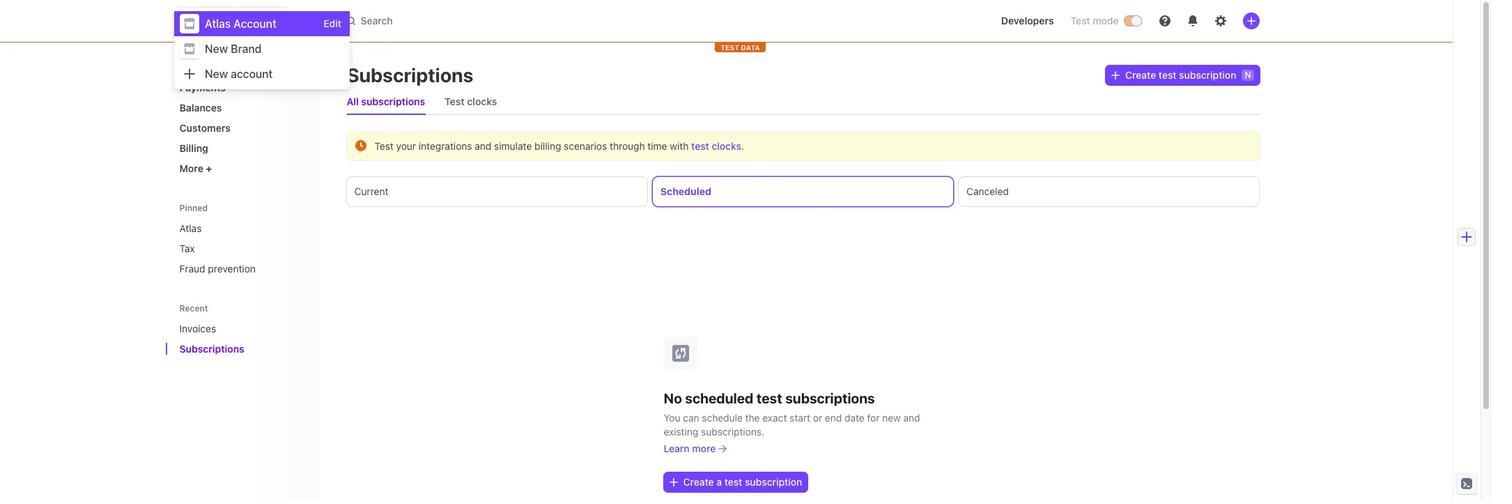 Task type: vqa. For each thing, say whether or not it's contained in the screenshot.
search box
no



Task type: locate. For each thing, give the bounding box(es) containing it.
test
[[1071, 15, 1090, 26], [445, 95, 465, 107], [375, 140, 394, 152]]

0 vertical spatial and
[[475, 140, 492, 152]]

0 horizontal spatial clocks
[[467, 95, 497, 107]]

0 vertical spatial new
[[205, 43, 228, 55]]

search
[[361, 15, 393, 26]]

start
[[790, 412, 811, 423]]

2 horizontal spatial test
[[1071, 15, 1090, 26]]

no scheduled test subscriptions
[[664, 390, 875, 406]]

1 vertical spatial subscriptions
[[179, 343, 244, 355]]

current
[[354, 185, 389, 197]]

atlas account up brand
[[205, 17, 277, 30]]

1 vertical spatial create
[[683, 476, 714, 488]]

account
[[231, 15, 270, 26], [234, 17, 277, 30]]

0 vertical spatial test
[[1071, 15, 1090, 26]]

new up "payments"
[[205, 68, 228, 80]]

clocks
[[467, 95, 497, 107], [712, 140, 742, 152]]

test up integrations
[[445, 95, 465, 107]]

0 vertical spatial create
[[1126, 69, 1156, 81]]

test
[[1159, 69, 1177, 81], [692, 140, 709, 152], [757, 390, 783, 406], [725, 476, 743, 488]]

test left the mode
[[1071, 15, 1090, 26]]

test right with
[[692, 140, 709, 152]]

subscriptions down invoices
[[179, 343, 244, 355]]

recent element
[[166, 317, 319, 360]]

or
[[813, 412, 823, 423]]

with
[[670, 140, 689, 152]]

subscriptions
[[347, 63, 474, 86], [179, 343, 244, 355]]

tab list containing all subscriptions
[[341, 89, 1260, 115]]

edit button
[[324, 17, 342, 31]]

all subscriptions link
[[341, 92, 431, 112]]

account
[[231, 68, 273, 80]]

and inside you can schedule the exact start or end date for new and existing subscriptions.
[[904, 412, 920, 423]]

current button
[[347, 177, 647, 206]]

0 horizontal spatial create
[[683, 476, 714, 488]]

test clocks
[[445, 95, 497, 107]]

atlas account button
[[179, 11, 284, 31]]

list box
[[174, 11, 350, 86]]

create
[[1126, 69, 1156, 81], [683, 476, 714, 488]]

create right svg image
[[1126, 69, 1156, 81]]

fraud prevention link
[[174, 257, 308, 280]]

the
[[746, 412, 760, 423]]

account inside button
[[231, 15, 270, 26]]

date
[[845, 412, 865, 423]]

developers link
[[996, 10, 1060, 32]]

.
[[742, 140, 744, 152]]

1 horizontal spatial subscription
[[1179, 69, 1237, 81]]

invoices link
[[174, 317, 288, 340]]

and right new
[[904, 412, 920, 423]]

settings image
[[1215, 15, 1226, 26]]

test up exact
[[757, 390, 783, 406]]

scheduled button
[[653, 177, 954, 206]]

pinned navigation links element
[[174, 197, 311, 280]]

0 vertical spatial tab list
[[341, 89, 1260, 115]]

canceled
[[967, 185, 1009, 197]]

tax link
[[174, 237, 308, 260]]

new for new account
[[205, 68, 228, 80]]

atlas account up "new brand"
[[205, 15, 270, 26]]

0 horizontal spatial subscriptions
[[179, 343, 244, 355]]

1 vertical spatial tab list
[[347, 177, 1260, 206]]

no
[[664, 390, 682, 406]]

new
[[205, 43, 228, 55], [205, 68, 228, 80]]

simulate
[[494, 140, 532, 152]]

end
[[825, 412, 842, 423]]

subscriptions up all subscriptions
[[347, 63, 474, 86]]

tax
[[179, 243, 195, 254]]

through
[[610, 140, 645, 152]]

subscriptions
[[361, 95, 425, 107], [786, 390, 875, 406]]

create a test subscription
[[683, 476, 802, 488]]

mode
[[1093, 15, 1119, 26]]

+
[[206, 162, 212, 174]]

and
[[475, 140, 492, 152], [904, 412, 920, 423]]

subscriptions.
[[701, 426, 765, 437]]

atlas
[[205, 15, 228, 26], [205, 17, 231, 30], [179, 222, 202, 234]]

create for create a test subscription
[[683, 476, 714, 488]]

new up home
[[205, 43, 228, 55]]

account up brand
[[231, 15, 270, 26]]

subscription left the n
[[1179, 69, 1237, 81]]

1 new from the top
[[205, 43, 228, 55]]

atlas account
[[205, 15, 270, 26], [205, 17, 277, 30]]

test mode
[[1071, 15, 1119, 26]]

0 vertical spatial subscription
[[1179, 69, 1237, 81]]

home link
[[174, 56, 308, 79]]

subscription
[[1179, 69, 1237, 81], [745, 476, 802, 488]]

clocks right with
[[712, 140, 742, 152]]

1 vertical spatial clocks
[[712, 140, 742, 152]]

new
[[883, 412, 901, 423]]

tab list
[[341, 89, 1260, 115], [347, 177, 1260, 206]]

and left simulate
[[475, 140, 492, 152]]

2 vertical spatial test
[[375, 140, 394, 152]]

1 vertical spatial and
[[904, 412, 920, 423]]

1 horizontal spatial test
[[445, 95, 465, 107]]

new inside new account button
[[205, 68, 228, 80]]

fraud
[[179, 263, 205, 275]]

pinned element
[[174, 217, 308, 280]]

create left 'a'
[[683, 476, 714, 488]]

billing
[[179, 142, 208, 154]]

list box containing atlas account
[[174, 11, 350, 86]]

subscriptions inside recent element
[[179, 343, 244, 355]]

1 horizontal spatial and
[[904, 412, 920, 423]]

all subscriptions
[[347, 95, 425, 107]]

billing link
[[174, 137, 308, 160]]

0 horizontal spatial subscription
[[745, 476, 802, 488]]

n
[[1245, 70, 1251, 80]]

subscription right 'a'
[[745, 476, 802, 488]]

test for test mode
[[1071, 15, 1090, 26]]

0 vertical spatial subscriptions
[[347, 63, 474, 86]]

0 horizontal spatial and
[[475, 140, 492, 152]]

payments
[[179, 82, 226, 93]]

your
[[396, 140, 416, 152]]

1 horizontal spatial create
[[1126, 69, 1156, 81]]

0 vertical spatial subscriptions
[[361, 95, 425, 107]]

atlas account inside button
[[205, 15, 270, 26]]

new inside new brand button
[[205, 43, 228, 55]]

subscriptions link
[[174, 337, 288, 360]]

integrations
[[419, 140, 472, 152]]

subscriptions right all at left
[[361, 95, 425, 107]]

new account button
[[174, 61, 350, 86]]

clocks up simulate
[[467, 95, 497, 107]]

test data
[[721, 43, 760, 52]]

1 vertical spatial new
[[205, 68, 228, 80]]

you
[[664, 412, 681, 423]]

learn more
[[664, 442, 716, 454]]

0 vertical spatial clocks
[[467, 95, 497, 107]]

atlas inside button
[[205, 15, 228, 26]]

0 horizontal spatial subscriptions
[[361, 95, 425, 107]]

1 horizontal spatial subscriptions
[[347, 63, 474, 86]]

can
[[683, 412, 699, 423]]

1 horizontal spatial subscriptions
[[786, 390, 875, 406]]

2 new from the top
[[205, 68, 228, 80]]

subscriptions up 'end' at bottom
[[786, 390, 875, 406]]

subscriptions inside tab list
[[361, 95, 425, 107]]

create test subscription
[[1126, 69, 1237, 81]]

test inside tab list
[[445, 95, 465, 107]]

1 vertical spatial test
[[445, 95, 465, 107]]

test left your
[[375, 140, 394, 152]]



Task type: describe. For each thing, give the bounding box(es) containing it.
more
[[179, 162, 203, 174]]

canceled button
[[959, 177, 1260, 206]]

help image
[[1159, 15, 1171, 26]]

new for new brand
[[205, 43, 228, 55]]

test clocks link
[[439, 92, 503, 112]]

you can schedule the exact start or end date for new and existing subscriptions.
[[664, 412, 920, 437]]

notifications image
[[1187, 15, 1198, 26]]

learn more link
[[664, 442, 727, 455]]

0 horizontal spatial test
[[375, 140, 394, 152]]

1 vertical spatial subscription
[[745, 476, 802, 488]]

prevention
[[208, 263, 256, 275]]

1 vertical spatial subscriptions
[[786, 390, 875, 406]]

more +
[[179, 162, 212, 174]]

test your integrations and simulate billing scenarios through time with test clocks .
[[375, 140, 744, 152]]

a
[[717, 476, 722, 488]]

payments link
[[174, 76, 308, 99]]

test for test clocks
[[445, 95, 465, 107]]

test
[[721, 43, 739, 52]]

test right svg image
[[1159, 69, 1177, 81]]

1 horizontal spatial clocks
[[712, 140, 742, 152]]

recent
[[179, 303, 208, 314]]

data
[[741, 43, 760, 52]]

Search text field
[[338, 8, 731, 34]]

svg image
[[1112, 71, 1120, 80]]

existing
[[664, 426, 699, 437]]

scenarios
[[564, 140, 607, 152]]

balances link
[[174, 96, 308, 119]]

atlas inside atlas link
[[179, 222, 202, 234]]

brand
[[231, 43, 262, 55]]

billing
[[535, 140, 561, 152]]

home
[[179, 61, 207, 73]]

test right 'a'
[[725, 476, 743, 488]]

test clocks link
[[692, 140, 742, 152]]

tab list containing current
[[347, 177, 1260, 206]]

scheduled
[[661, 185, 712, 197]]

time
[[648, 140, 667, 152]]

create for create test subscription
[[1126, 69, 1156, 81]]

recent navigation links element
[[166, 297, 319, 360]]

new brand
[[205, 43, 262, 55]]

atlas link
[[174, 217, 308, 240]]

new account
[[205, 68, 273, 80]]

schedule
[[702, 412, 743, 423]]

core navigation links element
[[174, 56, 308, 180]]

customers
[[179, 122, 231, 134]]

pinned
[[179, 203, 208, 213]]

all
[[347, 95, 359, 107]]

learn
[[664, 442, 690, 454]]

fraud prevention
[[179, 263, 256, 275]]

exact
[[763, 412, 787, 423]]

balances
[[179, 102, 222, 114]]

new brand button
[[174, 36, 350, 61]]

more
[[692, 442, 716, 454]]

for
[[867, 412, 880, 423]]

edit
[[324, 17, 342, 29]]

create a test subscription link
[[664, 472, 808, 492]]

invoices
[[179, 323, 216, 335]]

scheduled
[[685, 390, 754, 406]]

svg image
[[669, 478, 678, 486]]

customers link
[[174, 116, 308, 139]]

account up new brand button
[[234, 17, 277, 30]]

developers
[[1001, 15, 1054, 26]]

Search search field
[[338, 8, 731, 34]]



